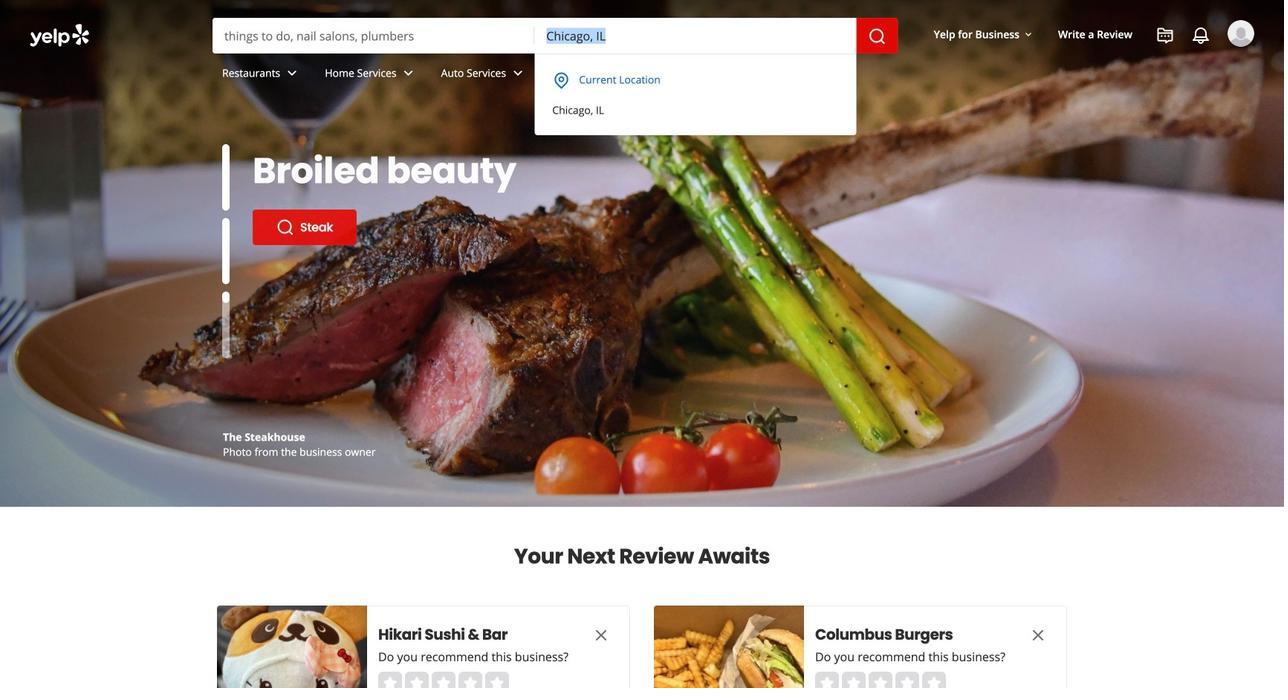 Task type: describe. For each thing, give the bounding box(es) containing it.
16 chevron down v2 image
[[1023, 29, 1035, 41]]

things to do, nail salons, plumbers text field
[[213, 18, 535, 54]]

notifications image
[[1193, 27, 1211, 45]]

24 marker v2 image
[[553, 72, 571, 90]]

2 select slide image from the top
[[222, 218, 230, 285]]

1 24 chevron down v2 image from the left
[[283, 64, 301, 82]]

rating element for photo of hikari sushi & bar
[[378, 672, 509, 689]]

projects image
[[1157, 27, 1175, 45]]

search image
[[869, 28, 887, 45]]

dismiss card image
[[1030, 627, 1048, 645]]

user actions element
[[923, 19, 1276, 110]]

24 chevron down v2 image
[[509, 64, 527, 82]]

photo of columbus burgers image
[[654, 606, 805, 689]]

business categories element
[[210, 54, 1255, 97]]



Task type: locate. For each thing, give the bounding box(es) containing it.
2 horizontal spatial 24 chevron down v2 image
[[580, 64, 598, 82]]

  text field
[[535, 18, 857, 54]]

None radio
[[378, 672, 402, 689], [486, 672, 509, 689], [378, 672, 402, 689], [486, 672, 509, 689]]

None radio
[[405, 672, 429, 689], [432, 672, 456, 689], [459, 672, 483, 689], [816, 672, 840, 689], [843, 672, 866, 689], [869, 672, 893, 689], [896, 672, 920, 689], [923, 672, 947, 689], [405, 672, 429, 689], [432, 672, 456, 689], [459, 672, 483, 689], [816, 672, 840, 689], [843, 672, 866, 689], [869, 672, 893, 689], [896, 672, 920, 689], [923, 672, 947, 689]]

24 search v2 image
[[277, 260, 294, 278]]

address, neighborhood, city, state or zip text field
[[535, 18, 857, 54]]

1 (no rating) image from the left
[[378, 672, 509, 689]]

1 select slide image from the top
[[222, 144, 230, 211]]

0 vertical spatial select slide image
[[222, 144, 230, 211]]

24 chevron down v2 image
[[283, 64, 301, 82], [400, 64, 418, 82], [580, 64, 598, 82]]

none field things to do, nail salons, plumbers
[[213, 18, 535, 54]]

(no rating) image for rating element associated with photo of columbus burgers
[[816, 672, 947, 689]]

dismiss card image
[[593, 627, 611, 645]]

teddy r. image
[[1228, 20, 1255, 47]]

0 horizontal spatial (no rating) image
[[378, 672, 509, 689]]

None search field
[[0, 0, 1285, 135], [213, 18, 899, 54], [0, 0, 1285, 135], [213, 18, 899, 54]]

rating element
[[378, 672, 509, 689], [816, 672, 947, 689]]

2 (no rating) image from the left
[[816, 672, 947, 689]]

1 horizontal spatial 24 chevron down v2 image
[[400, 64, 418, 82]]

None field
[[213, 18, 535, 54], [535, 18, 857, 54], [535, 18, 857, 54]]

24 search v2 image
[[277, 219, 294, 236]]

(no rating) image for photo of hikari sushi & bar's rating element
[[378, 672, 509, 689]]

(no rating) image
[[378, 672, 509, 689], [816, 672, 947, 689]]

0 horizontal spatial 24 chevron down v2 image
[[283, 64, 301, 82]]

photo of hikari sushi & bar image
[[217, 606, 367, 689]]

1 horizontal spatial rating element
[[816, 672, 947, 689]]

0 horizontal spatial rating element
[[378, 672, 509, 689]]

explore banner section banner
[[0, 0, 1285, 507]]

2 24 chevron down v2 image from the left
[[400, 64, 418, 82]]

rating element for photo of columbus burgers
[[816, 672, 947, 689]]

2 rating element from the left
[[816, 672, 947, 689]]

3 24 chevron down v2 image from the left
[[580, 64, 598, 82]]

select slide image
[[222, 144, 230, 211], [222, 218, 230, 285]]

1 rating element from the left
[[378, 672, 509, 689]]

1 horizontal spatial (no rating) image
[[816, 672, 947, 689]]

1 vertical spatial select slide image
[[222, 218, 230, 285]]



Task type: vqa. For each thing, say whether or not it's contained in the screenshot.
Qi Austin link
no



